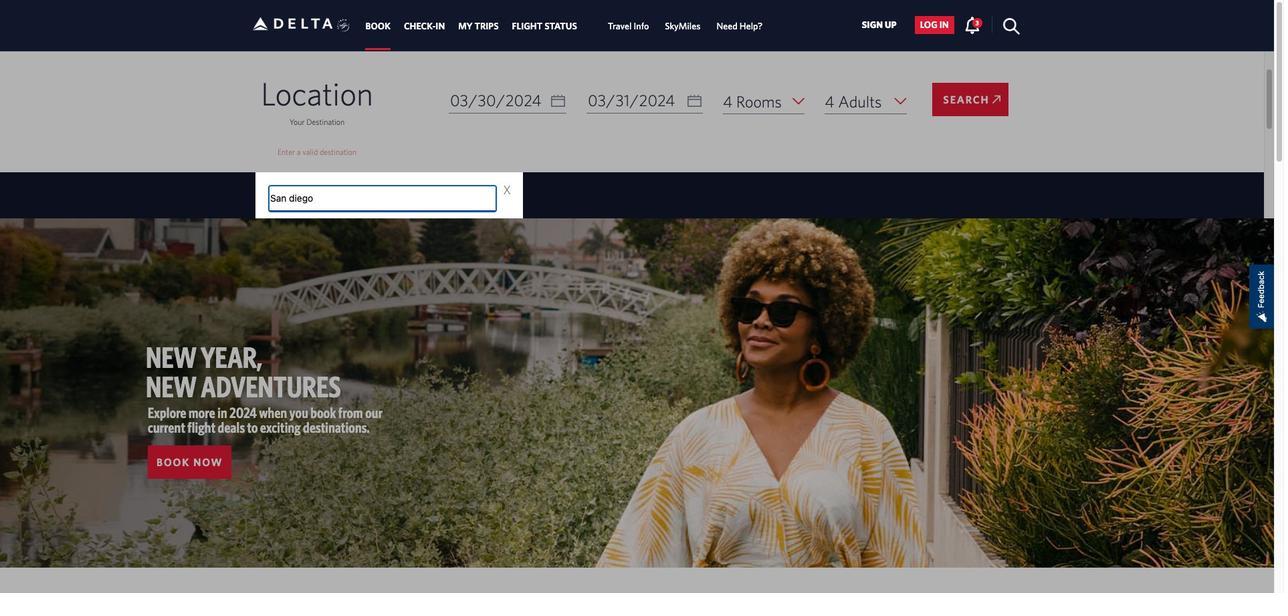 Task type: describe. For each thing, give the bounding box(es) containing it.
check-in
[[404, 21, 445, 32]]

sign up link
[[857, 16, 902, 34]]

3
[[976, 19, 979, 27]]

your
[[289, 117, 305, 126]]

sign
[[862, 20, 883, 30]]

destinations.
[[303, 419, 370, 436]]

my trips link
[[458, 14, 499, 38]]

search
[[943, 94, 990, 106]]

travel info link
[[608, 14, 649, 38]]

help?
[[740, 21, 763, 32]]

book for book now
[[157, 457, 190, 469]]

City or Location text field
[[269, 186, 496, 212]]

my
[[458, 21, 473, 32]]

in
[[436, 21, 445, 32]]

destination
[[320, 147, 357, 157]]

book now
[[157, 457, 223, 469]]

when
[[259, 405, 287, 421]]

valid
[[302, 147, 318, 157]]

destination
[[306, 117, 345, 126]]

current
[[148, 419, 185, 436]]

explore more in 2024 when you book from our current flight deals to exciting destinations.
[[148, 405, 383, 436]]

2024
[[230, 405, 257, 421]]

more
[[189, 405, 215, 421]]

explore
[[148, 405, 186, 421]]

sign up
[[862, 20, 897, 30]]

info
[[634, 21, 649, 32]]

a
[[297, 147, 301, 157]]



Task type: locate. For each thing, give the bounding box(es) containing it.
in inside the explore more in 2024 when you book from our current flight deals to exciting destinations.
[[217, 405, 227, 421]]

explore more in 2024 when you book from our current flight deals to exciting destinations. link
[[148, 405, 383, 436]]

2 new from the top
[[146, 370, 197, 404]]

book right skyteam image
[[366, 21, 391, 32]]

flight status link
[[512, 14, 577, 38]]

1 vertical spatial book
[[157, 457, 190, 469]]

check-
[[404, 21, 436, 32]]

3 link
[[964, 16, 982, 33]]

check-in link
[[404, 14, 445, 38]]

year,
[[201, 340, 262, 375]]

need help?
[[717, 21, 763, 32]]

up
[[885, 20, 897, 30]]

you
[[289, 405, 308, 421]]

x
[[503, 183, 511, 197]]

from
[[338, 405, 363, 421]]

now
[[193, 457, 223, 469]]

skymiles
[[665, 21, 701, 32]]

new year, new adventures
[[146, 340, 341, 404]]

1 horizontal spatial in
[[940, 20, 949, 30]]

book
[[366, 21, 391, 32], [157, 457, 190, 469]]

status
[[545, 21, 577, 32]]

travel
[[608, 21, 632, 32]]

in
[[940, 20, 949, 30], [217, 405, 227, 421]]

book link
[[366, 14, 391, 38]]

location
[[261, 75, 373, 112]]

trips
[[475, 21, 499, 32]]

my trips
[[458, 21, 499, 32]]

tab list
[[359, 0, 771, 50]]

search button
[[932, 83, 1009, 116]]

skymiles link
[[665, 14, 701, 38]]

1 new from the top
[[146, 340, 197, 375]]

book inside "link"
[[157, 457, 190, 469]]

book left now
[[157, 457, 190, 469]]

deals
[[218, 419, 245, 436]]

0 vertical spatial book
[[366, 21, 391, 32]]

x button
[[499, 178, 515, 203]]

enter
[[278, 147, 295, 157]]

tab list containing book
[[359, 0, 771, 50]]

to
[[247, 419, 258, 436]]

in right log
[[940, 20, 949, 30]]

book for book
[[366, 21, 391, 32]]

skyteam image
[[337, 5, 350, 46]]

travel info
[[608, 21, 649, 32]]

book inside tab list
[[366, 21, 391, 32]]

None date field
[[449, 88, 567, 114], [587, 88, 703, 114], [449, 88, 567, 114], [587, 88, 703, 114]]

adventures
[[201, 370, 341, 404]]

enter a valid destination
[[278, 147, 357, 157]]

log in
[[920, 20, 949, 30]]

delta air lines image
[[252, 3, 333, 45]]

in right more
[[217, 405, 227, 421]]

flight
[[512, 21, 543, 32]]

our
[[365, 405, 383, 421]]

new
[[146, 340, 197, 375], [146, 370, 197, 404]]

in inside button
[[940, 20, 949, 30]]

location your destination
[[261, 75, 373, 126]]

0 horizontal spatial in
[[217, 405, 227, 421]]

exciting
[[260, 419, 301, 436]]

1 vertical spatial in
[[217, 405, 227, 421]]

0 vertical spatial in
[[940, 20, 949, 30]]

flight
[[188, 419, 216, 436]]

log in button
[[915, 16, 954, 34]]

1 horizontal spatial book
[[366, 21, 391, 32]]

flight status
[[512, 21, 577, 32]]

book now link
[[148, 446, 232, 480]]

0 horizontal spatial book
[[157, 457, 190, 469]]

need help? link
[[717, 14, 763, 38]]

log
[[920, 20, 938, 30]]

need
[[717, 21, 738, 32]]

book
[[311, 405, 336, 421]]



Task type: vqa. For each thing, say whether or not it's contained in the screenshot.
tab list
yes



